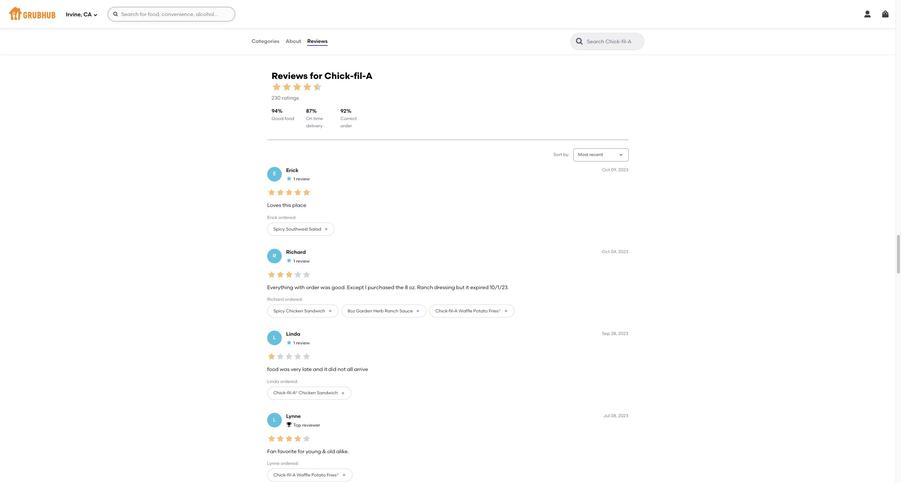 Task type: vqa. For each thing, say whether or not it's contained in the screenshot.


Task type: locate. For each thing, give the bounding box(es) containing it.
1 vertical spatial potato
[[312, 473, 326, 478]]

linda
[[286, 332, 300, 338], [267, 379, 279, 385]]

review for richard
[[296, 259, 310, 264]]

1 vertical spatial it
[[324, 367, 327, 373]]

1 up 'very' in the left of the page
[[294, 341, 295, 346]]

1 vertical spatial reviews
[[272, 71, 308, 81]]

top reviewer
[[294, 423, 320, 428]]

0 vertical spatial ratings
[[617, 32, 634, 39]]

fil-
[[354, 71, 366, 81], [449, 309, 455, 314], [287, 391, 293, 396], [287, 473, 293, 478]]

it left did in the left bottom of the page
[[324, 367, 327, 373]]

fries® down 10/1/23.
[[489, 309, 501, 314]]

0 horizontal spatial a
[[293, 473, 296, 478]]

linda up chick-fil-a® chicken sandwich
[[267, 379, 279, 385]]

lynne for lynne
[[286, 414, 301, 420]]

delivery right the $4.49
[[404, 31, 420, 36]]

min inside the 25–40 min $4.49 delivery
[[406, 25, 414, 30]]

richard right r
[[286, 250, 306, 256]]

ordered: for this
[[279, 215, 297, 220]]

a®
[[293, 391, 298, 396]]

order for correct
[[341, 123, 352, 129]]

top
[[294, 423, 301, 428]]

ratings right 1612
[[617, 32, 634, 39]]

ordered: up a®
[[280, 379, 298, 385]]

potato for plus icon under alike.
[[312, 473, 326, 478]]

1 review up the late
[[294, 341, 310, 346]]

food inside 94 good food
[[285, 116, 294, 121]]

1 horizontal spatial linda
[[286, 332, 300, 338]]

2023 right 04,
[[619, 250, 629, 255]]

erick down loves
[[267, 215, 278, 220]]

plus icon image for chick-fil-a® chicken sandwich button
[[341, 392, 345, 396]]

plus icon image inside spicy southwest salad button
[[324, 227, 329, 232]]

1 for linda
[[294, 341, 295, 346]]

1 2023 from the top
[[619, 167, 629, 173]]

1 horizontal spatial ratings
[[617, 32, 634, 39]]

sauce
[[400, 309, 413, 314]]

fries® down old at the left of page
[[327, 473, 339, 478]]

2 1 review from the top
[[294, 259, 310, 264]]

fan favorite for young & old alike.
[[267, 449, 349, 455]]

plus icon image for spicy chicken sandwich button
[[328, 309, 333, 314]]

1 horizontal spatial fries®
[[489, 309, 501, 314]]

ranch
[[417, 285, 433, 291], [385, 309, 399, 314]]

0 horizontal spatial linda
[[267, 379, 279, 385]]

food right good in the top left of the page
[[285, 116, 294, 121]]

waffle for plus icon under 10/1/23.
[[459, 309, 473, 314]]

lynne up trophy icon
[[286, 414, 301, 420]]

ratings right 230
[[282, 95, 299, 101]]

garden
[[356, 309, 373, 314]]

0 vertical spatial chick-fil-a waffle potato fries® button
[[429, 305, 515, 318]]

4 2023 from the top
[[619, 414, 629, 419]]

1 right r
[[294, 259, 295, 264]]

sandwich down with
[[304, 309, 325, 314]]

old
[[327, 449, 335, 455]]

1 horizontal spatial min
[[406, 25, 414, 30]]

caret down icon image
[[619, 152, 624, 158]]

waffle down 'lynne ordered:'
[[297, 473, 311, 478]]

1 horizontal spatial order
[[341, 123, 352, 129]]

linda ordered:
[[267, 379, 298, 385]]

plus icon image right sauce
[[416, 309, 420, 314]]

for
[[310, 71, 322, 81], [298, 449, 305, 455]]

0 vertical spatial reviews
[[307, 38, 328, 44]]

1 horizontal spatial a
[[366, 71, 373, 81]]

0 vertical spatial l
[[273, 335, 276, 341]]

review up with
[[296, 259, 310, 264]]

review up the late
[[296, 341, 310, 346]]

it
[[466, 285, 469, 291], [324, 367, 327, 373]]

0 vertical spatial waffle
[[459, 309, 473, 314]]

1 l from the top
[[273, 335, 276, 341]]

chick-fil-a waffle potato fries® down fan favorite for young & old alike.
[[274, 473, 339, 478]]

0 horizontal spatial min
[[276, 25, 284, 30]]

reviews up "230 ratings"
[[272, 71, 308, 81]]

0 vertical spatial lynne
[[286, 414, 301, 420]]

1 vertical spatial l
[[273, 417, 276, 424]]

2 25–40 from the left
[[392, 25, 405, 30]]

spicy for spicy chicken sandwich
[[274, 309, 285, 314]]

2023 for food was very late and it did not all arrive
[[619, 332, 629, 337]]

correct
[[341, 116, 357, 121]]

plus icon image
[[324, 227, 329, 232], [328, 309, 333, 314], [416, 309, 420, 314], [504, 309, 508, 314], [341, 392, 345, 396], [342, 474, 346, 478]]

fil- for the bottom chick-fil-a waffle potato fries® button
[[287, 473, 293, 478]]

1 horizontal spatial for
[[310, 71, 322, 81]]

delivery inside 25–40 min $3.99 delivery
[[274, 31, 290, 36]]

and
[[313, 367, 323, 373]]

food up linda ordered:
[[267, 367, 279, 373]]

plus icon image left "8oz"
[[328, 309, 333, 314]]

3 1 review from the top
[[294, 341, 310, 346]]

2 vertical spatial 1
[[294, 341, 295, 346]]

delivery down time
[[306, 123, 323, 129]]

chick- down linda ordered:
[[274, 391, 287, 396]]

0 horizontal spatial waffle
[[297, 473, 311, 478]]

25–40 up $3.99
[[262, 25, 275, 30]]

1 25–40 from the left
[[262, 25, 275, 30]]

1 vertical spatial erick
[[267, 215, 278, 220]]

favorite
[[278, 449, 297, 455]]

for down reviews button
[[310, 71, 322, 81]]

1 1 review from the top
[[294, 177, 310, 182]]

0 horizontal spatial potato
[[312, 473, 326, 478]]

ratings for 230 ratings
[[282, 95, 299, 101]]

0 vertical spatial review
[[296, 177, 310, 182]]

ordered: for favorite
[[281, 462, 299, 467]]

lynne
[[286, 414, 301, 420], [267, 462, 280, 467]]

0 vertical spatial potato
[[474, 309, 488, 314]]

25–40 inside the 25–40 min $4.49 delivery
[[392, 25, 405, 30]]

87 on time delivery
[[306, 108, 323, 129]]

richard
[[286, 250, 306, 256], [267, 297, 284, 302]]

lynne ordered:
[[267, 462, 299, 467]]

1 horizontal spatial chick-fil-a waffle potato fries®
[[436, 309, 501, 314]]

1 horizontal spatial potato
[[474, 309, 488, 314]]

0 vertical spatial food
[[285, 116, 294, 121]]

delivery inside 87 on time delivery
[[306, 123, 323, 129]]

plus icon image down not
[[341, 392, 345, 396]]

1 horizontal spatial it
[[466, 285, 469, 291]]

food
[[285, 116, 294, 121], [267, 367, 279, 373]]

0 horizontal spatial was
[[280, 367, 290, 373]]

main navigation navigation
[[0, 0, 896, 28]]

1 horizontal spatial richard
[[286, 250, 306, 256]]

1 review up with
[[294, 259, 310, 264]]

review for erick
[[296, 177, 310, 182]]

chick-fil-a waffle potato fries® down but
[[436, 309, 501, 314]]

spicy chicken sandwich
[[274, 309, 325, 314]]

1 review up place
[[294, 177, 310, 182]]

2023 right 09,
[[619, 167, 629, 173]]

delivery inside the 25–40 min $4.49 delivery
[[404, 31, 420, 36]]

potato
[[474, 309, 488, 314], [312, 473, 326, 478]]

0 vertical spatial 1 review
[[294, 177, 310, 182]]

spicy down "erick ordered:"
[[274, 227, 285, 232]]

0 vertical spatial order
[[341, 123, 352, 129]]

delivery right the $6.99
[[534, 31, 551, 36]]

0 horizontal spatial food
[[267, 367, 279, 373]]

erick right e
[[286, 167, 299, 174]]

ordered: down loves this place
[[279, 215, 297, 220]]

0 vertical spatial richard
[[286, 250, 306, 256]]

reviews inside button
[[307, 38, 328, 44]]

chick-fil-a waffle potato fries® button down expired
[[429, 305, 515, 318]]

herb
[[374, 309, 384, 314]]

230
[[272, 95, 281, 101]]

with
[[295, 285, 305, 291]]

ordered:
[[279, 215, 297, 220], [285, 297, 303, 302], [280, 379, 298, 385], [281, 462, 299, 467]]

1612
[[606, 32, 616, 39]]

sep 28, 2023
[[602, 332, 629, 337]]

review up place
[[296, 177, 310, 182]]

0 vertical spatial sandwich
[[304, 309, 325, 314]]

3 min from the left
[[536, 25, 544, 30]]

3 2023 from the top
[[619, 332, 629, 337]]

0 vertical spatial linda
[[286, 332, 300, 338]]

1 review from the top
[[296, 177, 310, 182]]

chicken down richard ordered:
[[286, 309, 303, 314]]

ordered: for with
[[285, 297, 303, 302]]

0 horizontal spatial order
[[306, 285, 319, 291]]

ranch right the "oz."
[[417, 285, 433, 291]]

0 horizontal spatial lynne
[[267, 462, 280, 467]]

1 horizontal spatial ranch
[[417, 285, 433, 291]]

fries®
[[489, 309, 501, 314], [327, 473, 339, 478]]

sandwich down did in the left bottom of the page
[[317, 391, 338, 396]]

0 horizontal spatial richard
[[267, 297, 284, 302]]

ordered: up spicy chicken sandwich
[[285, 297, 303, 302]]

Sort by: field
[[579, 152, 604, 158]]

except
[[347, 285, 364, 291]]

chick-fil-a waffle potato fries® button down fan favorite for young & old alike.
[[267, 469, 353, 483]]

1 oct from the top
[[602, 167, 610, 173]]

order down correct
[[341, 123, 352, 129]]

2 review from the top
[[296, 259, 310, 264]]

2 l from the top
[[273, 417, 276, 424]]

2 vertical spatial 1 review
[[294, 341, 310, 346]]

for left young
[[298, 449, 305, 455]]

oct left 04,
[[602, 250, 610, 255]]

linda for linda ordered:
[[267, 379, 279, 385]]

1 vertical spatial 1
[[294, 259, 295, 264]]

oct 09, 2023
[[602, 167, 629, 173]]

0 vertical spatial erick
[[286, 167, 299, 174]]

0 vertical spatial was
[[321, 285, 331, 291]]

order inside 92 correct order
[[341, 123, 352, 129]]

3 1 from the top
[[294, 341, 295, 346]]

plus icon image inside chick-fil-a® chicken sandwich button
[[341, 392, 345, 396]]

delivery up about
[[274, 31, 290, 36]]

1 review
[[294, 177, 310, 182], [294, 259, 310, 264], [294, 341, 310, 346]]

reviews right about
[[307, 38, 328, 44]]

2023 right 28,
[[619, 332, 629, 337]]

0 vertical spatial for
[[310, 71, 322, 81]]

delivery
[[274, 31, 290, 36], [404, 31, 420, 36], [534, 31, 551, 36], [306, 123, 323, 129]]

good
[[272, 116, 284, 121]]

2 2023 from the top
[[619, 250, 629, 255]]

0 vertical spatial ranch
[[417, 285, 433, 291]]

order right with
[[306, 285, 319, 291]]

categories
[[252, 38, 280, 44]]

richard down everything
[[267, 297, 284, 302]]

chick-fil-a waffle potato fries®
[[436, 309, 501, 314], [274, 473, 339, 478]]

waffle
[[459, 309, 473, 314], [297, 473, 311, 478]]

25–40 up the $4.49
[[392, 25, 405, 30]]

l for lynne
[[273, 417, 276, 424]]

1 review for erick
[[294, 177, 310, 182]]

0 horizontal spatial 25–40
[[262, 25, 275, 30]]

star icon image
[[345, 24, 351, 30], [351, 24, 356, 30], [356, 24, 362, 30], [362, 24, 368, 30], [362, 24, 368, 30], [368, 24, 374, 30], [475, 24, 481, 30], [481, 24, 487, 30], [487, 24, 492, 30], [492, 24, 498, 30], [498, 24, 504, 30], [498, 24, 504, 30], [605, 24, 611, 30], [611, 24, 617, 30], [617, 24, 623, 30], [623, 24, 628, 30], [623, 24, 628, 30], [628, 24, 634, 30], [272, 82, 282, 92], [282, 82, 292, 92], [292, 82, 302, 92], [302, 82, 313, 92], [313, 82, 323, 92], [313, 82, 323, 92], [286, 176, 292, 182], [267, 188, 276, 197], [276, 188, 285, 197], [285, 188, 294, 197], [294, 188, 302, 197], [302, 188, 311, 197], [286, 258, 292, 264], [267, 271, 276, 279], [276, 271, 285, 279], [285, 271, 294, 279], [294, 271, 302, 279], [302, 271, 311, 279], [286, 340, 292, 346], [267, 353, 276, 361], [276, 353, 285, 361], [285, 353, 294, 361], [294, 353, 302, 361], [302, 353, 311, 361], [267, 435, 276, 444], [276, 435, 285, 444], [285, 435, 294, 444], [294, 435, 302, 444], [302, 435, 311, 444]]

linda down spicy chicken sandwich
[[286, 332, 300, 338]]

a
[[366, 71, 373, 81], [455, 309, 458, 314], [293, 473, 296, 478]]

0 horizontal spatial chick-fil-a waffle potato fries® button
[[267, 469, 353, 483]]

waffle for plus icon under alike.
[[297, 473, 311, 478]]

2023 right 08,
[[619, 414, 629, 419]]

plus icon image right the salad
[[324, 227, 329, 232]]

10/1/23.
[[490, 285, 509, 291]]

1
[[294, 177, 295, 182], [294, 259, 295, 264], [294, 341, 295, 346]]

1 spicy from the top
[[274, 227, 285, 232]]

1 horizontal spatial chick-fil-a waffle potato fries® button
[[429, 305, 515, 318]]

very
[[291, 367, 301, 373]]

0 horizontal spatial chick-fil-a waffle potato fries®
[[274, 473, 339, 478]]

08,
[[611, 414, 618, 419]]

waffle down but
[[459, 309, 473, 314]]

min inside 25–40 min $3.99 delivery
[[276, 25, 284, 30]]

spicy chicken sandwich button
[[267, 305, 339, 318]]

was left 'very' in the left of the page
[[280, 367, 290, 373]]

0 vertical spatial spicy
[[274, 227, 285, 232]]

1 vertical spatial oct
[[602, 250, 610, 255]]

1 vertical spatial waffle
[[297, 473, 311, 478]]

potato down expired
[[474, 309, 488, 314]]

erick for erick
[[286, 167, 299, 174]]

erick for erick ordered:
[[267, 215, 278, 220]]

1 horizontal spatial erick
[[286, 167, 299, 174]]

0 horizontal spatial ratings
[[282, 95, 299, 101]]

by:
[[564, 152, 570, 157]]

place
[[292, 203, 306, 209]]

1 1 from the top
[[294, 177, 295, 182]]

1 vertical spatial ratings
[[282, 95, 299, 101]]

2 spicy from the top
[[274, 309, 285, 314]]

1 vertical spatial fries®
[[327, 473, 339, 478]]

chicken right a®
[[299, 391, 316, 396]]

2 horizontal spatial min
[[536, 25, 544, 30]]

plus icon image inside 8oz garden herb ranch sauce button
[[416, 309, 420, 314]]

0 horizontal spatial for
[[298, 449, 305, 455]]

1 horizontal spatial 25–40
[[392, 25, 405, 30]]

1 vertical spatial ranch
[[385, 309, 399, 314]]

chick- inside button
[[274, 391, 287, 396]]

everything with order was good.  except i purchased the 8 oz. ranch dressing but it expired 10/1/23.
[[267, 285, 509, 291]]

min
[[276, 25, 284, 30], [406, 25, 414, 30], [536, 25, 544, 30]]

2 vertical spatial review
[[296, 341, 310, 346]]

28,
[[611, 332, 618, 337]]

sandwich
[[304, 309, 325, 314], [317, 391, 338, 396]]

0 horizontal spatial fries®
[[327, 473, 339, 478]]

spicy southwest salad
[[274, 227, 321, 232]]

230 ratings
[[272, 95, 299, 101]]

$4.49
[[392, 31, 403, 36]]

plus icon image for spicy southwest salad button
[[324, 227, 329, 232]]

chick- down dressing
[[436, 309, 449, 314]]

1 vertical spatial richard
[[267, 297, 284, 302]]

0 vertical spatial 1
[[294, 177, 295, 182]]

was left good.
[[321, 285, 331, 291]]

the
[[396, 285, 404, 291]]

3 review from the top
[[296, 341, 310, 346]]

potato down young
[[312, 473, 326, 478]]

2 1 from the top
[[294, 259, 295, 264]]

2 oct from the top
[[602, 250, 610, 255]]

about button
[[285, 28, 302, 55]]

1 horizontal spatial food
[[285, 116, 294, 121]]

25–40 inside 25–40 min $3.99 delivery
[[262, 25, 275, 30]]

2 min from the left
[[406, 25, 414, 30]]

1 vertical spatial chick-fil-a waffle potato fries®
[[274, 473, 339, 478]]

oct
[[602, 167, 610, 173], [602, 250, 610, 255]]

1 horizontal spatial waffle
[[459, 309, 473, 314]]

0 vertical spatial fries®
[[489, 309, 501, 314]]

1 min from the left
[[276, 25, 284, 30]]

1 vertical spatial a
[[455, 309, 458, 314]]

spicy down richard ordered:
[[274, 309, 285, 314]]

oct left 09,
[[602, 167, 610, 173]]

ratings
[[617, 32, 634, 39], [282, 95, 299, 101]]

delivery inside 35–50 min $6.99 delivery
[[534, 31, 551, 36]]

ordered: down favorite
[[281, 462, 299, 467]]

l for linda
[[273, 335, 276, 341]]

8oz garden herb ranch sauce button
[[342, 305, 427, 318]]

it right but
[[466, 285, 469, 291]]

2023 for loves this place
[[619, 167, 629, 173]]

plus icon image inside spicy chicken sandwich button
[[328, 309, 333, 314]]

1 review for richard
[[294, 259, 310, 264]]

chicken
[[286, 309, 303, 314], [299, 391, 316, 396]]

review
[[296, 177, 310, 182], [296, 259, 310, 264], [296, 341, 310, 346]]

svg image
[[864, 10, 873, 19], [882, 10, 890, 19], [113, 11, 119, 17], [93, 13, 98, 17]]

1 vertical spatial linda
[[267, 379, 279, 385]]

0 vertical spatial a
[[366, 71, 373, 81]]

0 vertical spatial it
[[466, 285, 469, 291]]

delivery for 87 on time delivery
[[306, 123, 323, 129]]

fries® for plus icon under alike.
[[327, 473, 339, 478]]

0 vertical spatial chicken
[[286, 309, 303, 314]]

min for $3.99
[[276, 25, 284, 30]]

0 horizontal spatial erick
[[267, 215, 278, 220]]

1 vertical spatial review
[[296, 259, 310, 264]]

1 vertical spatial order
[[306, 285, 319, 291]]

spicy
[[274, 227, 285, 232], [274, 309, 285, 314]]

fil- for chick-fil-a® chicken sandwich button
[[287, 391, 293, 396]]

but
[[456, 285, 465, 291]]

0 horizontal spatial ranch
[[385, 309, 399, 314]]

ranch inside button
[[385, 309, 399, 314]]

25–40 for $3.99
[[262, 25, 275, 30]]

2 horizontal spatial a
[[455, 309, 458, 314]]

&
[[322, 449, 326, 455]]

1 horizontal spatial lynne
[[286, 414, 301, 420]]

1 vertical spatial lynne
[[267, 462, 280, 467]]

1 vertical spatial 1 review
[[294, 259, 310, 264]]

0 vertical spatial oct
[[602, 167, 610, 173]]

ranch right herb
[[385, 309, 399, 314]]

lynne down fan
[[267, 462, 280, 467]]

1 vertical spatial food
[[267, 367, 279, 373]]

25–40
[[262, 25, 275, 30], [392, 25, 405, 30]]

irvine, ca
[[66, 11, 92, 18]]

1 right e
[[294, 177, 295, 182]]

min inside 35–50 min $6.99 delivery
[[536, 25, 544, 30]]

was
[[321, 285, 331, 291], [280, 367, 290, 373]]

1 vertical spatial spicy
[[274, 309, 285, 314]]

2 vertical spatial a
[[293, 473, 296, 478]]

min for $4.49
[[406, 25, 414, 30]]

irvine,
[[66, 11, 82, 18]]

chick- down 'lynne ordered:'
[[274, 473, 287, 478]]



Task type: describe. For each thing, give the bounding box(es) containing it.
alike.
[[336, 449, 349, 455]]

fries® for plus icon under 10/1/23.
[[489, 309, 501, 314]]

late
[[302, 367, 312, 373]]

04,
[[611, 250, 618, 255]]

food was very late and it did not all arrive
[[267, 367, 368, 373]]

jul
[[604, 414, 610, 419]]

sort
[[554, 152, 563, 157]]

about
[[286, 38, 301, 44]]

i
[[365, 285, 367, 291]]

recent
[[590, 152, 604, 157]]

25–40 min $4.49 delivery
[[392, 25, 420, 36]]

on
[[306, 116, 313, 121]]

erick ordered:
[[267, 215, 297, 220]]

r
[[273, 253, 276, 259]]

92 correct order
[[341, 108, 357, 129]]

plus icon image down alike.
[[342, 474, 346, 478]]

potato for plus icon under 10/1/23.
[[474, 309, 488, 314]]

92
[[341, 108, 347, 114]]

lynne for lynne ordered:
[[267, 462, 280, 467]]

1 review for linda
[[294, 341, 310, 346]]

reviews button
[[307, 28, 328, 55]]

plus icon image for 8oz garden herb ranch sauce button
[[416, 309, 420, 314]]

oct for loves this place
[[602, 167, 610, 173]]

8oz garden herb ranch sauce
[[348, 309, 413, 314]]

reviews for reviews
[[307, 38, 328, 44]]

25–40 min $3.99 delivery
[[262, 25, 290, 36]]

1 for richard
[[294, 259, 295, 264]]

$3.99
[[262, 31, 273, 36]]

spicy southwest salad button
[[267, 223, 335, 236]]

time
[[314, 116, 323, 121]]

ratings for 1612 ratings
[[617, 32, 634, 39]]

loves this place
[[267, 203, 306, 209]]

25–40 for $4.49
[[392, 25, 405, 30]]

everything
[[267, 285, 293, 291]]

spicy for spicy southwest salad
[[274, 227, 285, 232]]

oct for everything with order was good.  except i purchased the 8 oz. ranch dressing but it expired 10/1/23.
[[602, 250, 610, 255]]

8oz
[[348, 309, 355, 314]]

linda for linda
[[286, 332, 300, 338]]

order for with
[[306, 285, 319, 291]]

jul 08, 2023
[[604, 414, 629, 419]]

did
[[329, 367, 337, 373]]

chick-fil-a® chicken sandwich button
[[267, 387, 351, 400]]

8
[[405, 285, 408, 291]]

35–50 min $6.99 delivery
[[522, 25, 551, 36]]

southwest
[[286, 227, 308, 232]]

2023 for everything with order was good.  except i purchased the 8 oz. ranch dressing but it expired 10/1/23.
[[619, 250, 629, 255]]

reviews for chick-fil-a
[[272, 71, 373, 81]]

salad
[[309, 227, 321, 232]]

dressing
[[435, 285, 455, 291]]

richard for richard ordered:
[[267, 297, 284, 302]]

1 for erick
[[294, 177, 295, 182]]

richard ordered:
[[267, 297, 303, 302]]

sep
[[602, 332, 610, 337]]

reviewer
[[302, 423, 320, 428]]

2023 for fan favorite for young & old alike.
[[619, 414, 629, 419]]

94
[[272, 108, 278, 114]]

delivery for 25–40 min $3.99 delivery
[[274, 31, 290, 36]]

1612 ratings
[[606, 32, 634, 39]]

categories button
[[251, 28, 280, 55]]

all
[[347, 367, 353, 373]]

oct 04, 2023
[[602, 250, 629, 255]]

chick- up the 92
[[325, 71, 354, 81]]

delivery for 25–40 min $4.49 delivery
[[404, 31, 420, 36]]

87
[[306, 108, 312, 114]]

1 horizontal spatial was
[[321, 285, 331, 291]]

not
[[338, 367, 346, 373]]

ca
[[83, 11, 92, 18]]

richard for richard
[[286, 250, 306, 256]]

most
[[579, 152, 589, 157]]

1 vertical spatial chick-fil-a waffle potato fries® button
[[267, 469, 353, 483]]

plus icon image down 10/1/23.
[[504, 309, 508, 314]]

most recent
[[579, 152, 604, 157]]

Search Chick-fil-A search field
[[587, 38, 642, 45]]

fan
[[267, 449, 277, 455]]

ordered: for was
[[280, 379, 298, 385]]

fil- for the right chick-fil-a waffle potato fries® button
[[449, 309, 455, 314]]

delivery for 35–50 min $6.99 delivery
[[534, 31, 551, 36]]

0 horizontal spatial it
[[324, 367, 327, 373]]

$6.99
[[522, 31, 533, 36]]

search icon image
[[576, 37, 584, 46]]

1 vertical spatial was
[[280, 367, 290, 373]]

min for $6.99
[[536, 25, 544, 30]]

0 vertical spatial chick-fil-a waffle potato fries®
[[436, 309, 501, 314]]

loves
[[267, 203, 281, 209]]

1 vertical spatial sandwich
[[317, 391, 338, 396]]

chick-fil-a® chicken sandwich
[[274, 391, 338, 396]]

sort by:
[[554, 152, 570, 157]]

arrive
[[354, 367, 368, 373]]

Search for food, convenience, alcohol... search field
[[108, 7, 235, 21]]

good.
[[332, 285, 346, 291]]

purchased
[[368, 285, 395, 291]]

e
[[273, 171, 276, 177]]

this
[[283, 203, 291, 209]]

1 vertical spatial for
[[298, 449, 305, 455]]

trophy icon image
[[286, 422, 292, 428]]

94 good food
[[272, 108, 294, 121]]

1 vertical spatial chicken
[[299, 391, 316, 396]]

young
[[306, 449, 321, 455]]

review for linda
[[296, 341, 310, 346]]

09,
[[611, 167, 618, 173]]

35–50
[[522, 25, 535, 30]]

oz.
[[409, 285, 416, 291]]

reviews for reviews for chick-fil-a
[[272, 71, 308, 81]]



